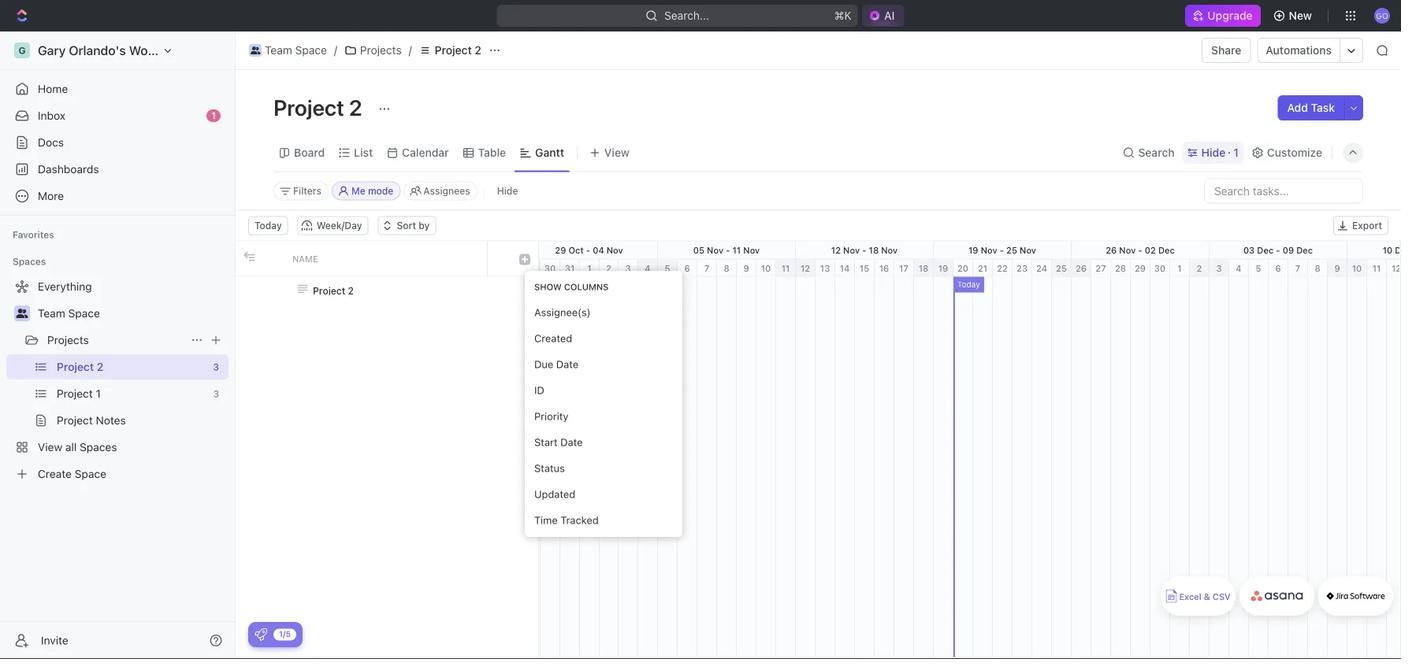 Task type: locate. For each thing, give the bounding box(es) containing it.
home link
[[6, 76, 229, 102]]

nov
[[607, 245, 623, 255], [707, 245, 724, 255], [743, 245, 760, 255], [843, 245, 860, 255], [881, 245, 898, 255], [981, 245, 997, 255], [1020, 245, 1036, 255], [1119, 245, 1136, 255]]

column header
[[236, 242, 259, 276], [259, 242, 283, 276], [488, 242, 511, 276], [511, 242, 538, 276]]

- left 02
[[1138, 245, 1143, 255]]

2 vertical spatial project 2
[[313, 285, 354, 296]]

5 down 05 nov - 11 nov element
[[665, 263, 670, 273]]

4 down 03 dec - 09 dec element
[[1236, 263, 1242, 273]]

project 2 - 0.00% row
[[236, 277, 538, 305]]

1 column header from the left
[[236, 242, 259, 276]]

1 horizontal spatial 26
[[1106, 245, 1117, 255]]

3
[[625, 263, 631, 273], [1216, 263, 1222, 273]]

0 vertical spatial project
[[435, 44, 472, 57]]

hide for hide
[[497, 186, 518, 197]]

11
[[733, 245, 741, 255], [782, 263, 790, 273], [1373, 263, 1381, 273]]

1 vertical spatial team
[[38, 307, 65, 320]]

0 horizontal spatial 5
[[665, 263, 670, 273]]

2 inside project 2 cell
[[348, 285, 354, 296]]

0 horizontal spatial hide
[[497, 186, 518, 197]]

dec for 09
[[1297, 245, 1313, 255]]

0 vertical spatial projects
[[360, 44, 402, 57]]

tree
[[6, 274, 229, 487]]

0 horizontal spatial team space link
[[38, 301, 225, 326]]

team inside sidebar navigation
[[38, 307, 65, 320]]

name row
[[236, 242, 538, 277]]

space right user group icon
[[68, 307, 100, 320]]

1 horizontal spatial 12
[[831, 245, 841, 255]]

6 down 03 dec - 09 dec
[[1275, 263, 1281, 273]]

19 element
[[934, 260, 954, 277]]

29 up show
[[525, 263, 536, 273]]

project 2 cell
[[283, 277, 488, 305]]

 image
[[519, 254, 530, 265]]

tracked
[[561, 515, 599, 526]]

date right due
[[556, 359, 579, 370]]

1 vertical spatial team space
[[38, 307, 100, 320]]

29 element down the 26 nov - 02 dec element
[[1131, 260, 1151, 277]]

24 element
[[1032, 260, 1052, 277]]

 image
[[244, 251, 255, 262]]

29
[[555, 245, 566, 255], [525, 263, 536, 273], [1135, 263, 1146, 273]]

19 right 18 element
[[938, 263, 948, 273]]

0 horizontal spatial 8
[[724, 263, 730, 273]]

sidebar navigation
[[0, 32, 236, 660]]

/
[[334, 44, 337, 57], [409, 44, 412, 57]]

1 horizontal spatial 9
[[1335, 263, 1340, 273]]

2 / from the left
[[409, 44, 412, 57]]

1 horizontal spatial 29 element
[[1131, 260, 1151, 277]]

1 horizontal spatial 4
[[1236, 263, 1242, 273]]

0 vertical spatial 18
[[869, 245, 879, 255]]

dec
[[1158, 245, 1175, 255], [1257, 245, 1274, 255], [1297, 245, 1313, 255]]

share
[[1211, 44, 1242, 57]]

1 horizontal spatial 18
[[919, 263, 929, 273]]

11 element
[[776, 260, 796, 277], [1367, 260, 1387, 277]]

26 for 26 nov - 02 dec
[[1106, 245, 1117, 255]]

2 9 from the left
[[1335, 263, 1340, 273]]

dec right "09"
[[1297, 245, 1313, 255]]

29 left oct
[[555, 245, 566, 255]]

invite
[[41, 634, 68, 647]]

20
[[958, 263, 969, 273]]

3 dec from the left
[[1297, 245, 1313, 255]]

1 5 from the left
[[665, 263, 670, 273]]

10 down 05 nov - 11 nov element
[[761, 263, 771, 273]]

- left 04
[[586, 245, 590, 255]]

5 - from the left
[[1138, 245, 1143, 255]]

0 vertical spatial today
[[255, 220, 282, 231]]

created
[[534, 333, 572, 344]]

30 up show
[[544, 263, 556, 273]]

18 up the 15 element
[[869, 245, 879, 255]]

1 vertical spatial date
[[560, 437, 583, 448]]

1 4 from the left
[[645, 263, 651, 273]]

0 vertical spatial projects link
[[340, 41, 406, 60]]

1 vertical spatial 19
[[938, 263, 948, 273]]

- up 22 in the top right of the page
[[1000, 245, 1004, 255]]

0 vertical spatial project 2
[[435, 44, 482, 57]]

team right user group icon
[[38, 307, 65, 320]]

1 horizontal spatial 3
[[1216, 263, 1222, 273]]

29 oct - 04 nov element
[[521, 242, 658, 259]]

1 horizontal spatial space
[[295, 44, 327, 57]]

12 element
[[796, 260, 816, 277], [1387, 260, 1401, 277]]

1 12 element from the left
[[796, 260, 816, 277]]

2 horizontal spatial 29
[[1135, 263, 1146, 273]]

22 element
[[993, 260, 1013, 277]]

1 vertical spatial hide
[[497, 186, 518, 197]]

30 element down 02
[[1151, 260, 1170, 277]]

0 vertical spatial hide
[[1202, 146, 1226, 159]]

29 down 26 nov - 02 dec
[[1135, 263, 1146, 273]]

space right user group image
[[295, 44, 327, 57]]

project inside project 2 cell
[[313, 285, 345, 296]]

project 2 inside project 2 link
[[435, 44, 482, 57]]

9 down 05 nov - 11 nov element
[[743, 263, 749, 273]]

10 left d
[[1383, 245, 1393, 255]]

0 horizontal spatial today
[[255, 220, 282, 231]]

1 horizontal spatial 29
[[555, 245, 566, 255]]

9 down export button
[[1335, 263, 1340, 273]]

0 horizontal spatial 19
[[938, 263, 948, 273]]

24
[[1036, 263, 1047, 273]]

1 horizontal spatial 6
[[1275, 263, 1281, 273]]

19 nov - 25 nov
[[969, 245, 1036, 255]]

23 element
[[1013, 260, 1032, 277]]

30 element up show
[[541, 260, 560, 277]]

11 element down 10 dec - 16 dec element
[[1367, 260, 1387, 277]]

1 vertical spatial 25
[[1056, 263, 1067, 273]]

2 - from the left
[[726, 245, 730, 255]]

30
[[544, 263, 556, 273], [1154, 263, 1166, 273]]

0 horizontal spatial team space
[[38, 307, 100, 320]]

hide right search
[[1202, 146, 1226, 159]]

date right start
[[560, 437, 583, 448]]

12 element down 10 d
[[1387, 260, 1401, 277]]

25 up the 22 element
[[1006, 245, 1017, 255]]

excel & csv link
[[1161, 577, 1236, 616]]

1 vertical spatial space
[[68, 307, 100, 320]]

11 down 10 dec - 16 dec element
[[1373, 263, 1381, 273]]

10 down 10 dec - 16 dec element
[[1352, 263, 1362, 273]]

0 vertical spatial 26
[[1106, 245, 1117, 255]]

search button
[[1118, 142, 1180, 164]]

show
[[534, 282, 562, 292]]

projects
[[360, 44, 402, 57], [47, 334, 89, 347]]

3 down 29 oct - 04 nov element
[[625, 263, 631, 273]]

user group image
[[16, 309, 28, 318]]

2 5 from the left
[[1256, 263, 1261, 273]]

1 30 from the left
[[544, 263, 556, 273]]

team space right user group icon
[[38, 307, 100, 320]]

11 left 13
[[782, 263, 790, 273]]

0 horizontal spatial 25
[[1006, 245, 1017, 255]]

export
[[1352, 220, 1382, 231]]

- for 09
[[1276, 245, 1280, 255]]

excel
[[1179, 592, 1202, 603]]

1 29 element from the left
[[521, 260, 541, 277]]

30 element
[[541, 260, 560, 277], [1151, 260, 1170, 277]]

1 horizontal spatial 11 element
[[1367, 260, 1387, 277]]

user group image
[[250, 46, 260, 54]]

3 nov from the left
[[743, 245, 760, 255]]

0 horizontal spatial projects
[[47, 334, 89, 347]]

show columns
[[534, 282, 609, 292]]

0 horizontal spatial 12
[[801, 263, 810, 273]]

0 horizontal spatial space
[[68, 307, 100, 320]]

0 horizontal spatial 30 element
[[541, 260, 560, 277]]

0 horizontal spatial /
[[334, 44, 337, 57]]

12 down d
[[1392, 263, 1401, 273]]

0 horizontal spatial 10 element
[[757, 260, 776, 277]]

18
[[869, 245, 879, 255], [919, 263, 929, 273]]

6 down 05 nov - 11 nov element
[[684, 263, 690, 273]]

0 horizontal spatial 4
[[645, 263, 651, 273]]

dec inside the 26 nov - 02 dec element
[[1158, 245, 1175, 255]]

0 horizontal spatial 9
[[743, 263, 749, 273]]

team right user group image
[[265, 44, 292, 57]]

1 horizontal spatial projects link
[[340, 41, 406, 60]]

hide down table
[[497, 186, 518, 197]]

11 right 05
[[733, 245, 741, 255]]

1 horizontal spatial 30
[[1154, 263, 1166, 273]]

status
[[534, 463, 565, 474]]

0 vertical spatial team space link
[[245, 41, 331, 60]]

0 horizontal spatial dec
[[1158, 245, 1175, 255]]

6 - from the left
[[1276, 245, 1280, 255]]

25 right 24 element
[[1056, 263, 1067, 273]]

3 - from the left
[[862, 245, 866, 255]]

onboarding checklist button image
[[255, 629, 267, 642]]

1 horizontal spatial 8
[[1315, 263, 1321, 273]]

dec right 03
[[1257, 245, 1274, 255]]

19 up 21
[[969, 245, 979, 255]]

- up 15
[[862, 245, 866, 255]]

onboarding checklist button element
[[255, 629, 267, 642]]

2 30 from the left
[[1154, 263, 1166, 273]]

1 vertical spatial projects
[[47, 334, 89, 347]]

4 - from the left
[[1000, 245, 1004, 255]]

project
[[435, 44, 472, 57], [273, 94, 344, 120], [313, 285, 345, 296]]

6
[[684, 263, 690, 273], [1275, 263, 1281, 273]]

0 horizontal spatial 29
[[525, 263, 536, 273]]

time tracked
[[534, 515, 599, 526]]

2 vertical spatial project
[[313, 285, 345, 296]]

3 column header from the left
[[488, 242, 511, 276]]

12 left 13
[[801, 263, 810, 273]]

team space right user group image
[[265, 44, 327, 57]]

add
[[1287, 101, 1308, 114]]

2 8 from the left
[[1315, 263, 1321, 273]]

hide inside button
[[497, 186, 518, 197]]

22
[[997, 263, 1008, 273]]

list link
[[351, 142, 373, 164]]

10 element down 05 nov - 11 nov element
[[757, 260, 776, 277]]

12 element left 13
[[796, 260, 816, 277]]

2 horizontal spatial dec
[[1297, 245, 1313, 255]]

1 horizontal spatial hide
[[1202, 146, 1226, 159]]

0 horizontal spatial 11 element
[[776, 260, 796, 277]]

2 horizontal spatial 12
[[1392, 263, 1401, 273]]

hide 1
[[1202, 146, 1239, 159]]

25 element
[[1052, 260, 1072, 277]]

board
[[294, 146, 325, 159]]

0 horizontal spatial 29 element
[[521, 260, 541, 277]]

projects link
[[340, 41, 406, 60], [47, 328, 184, 353]]

4
[[645, 263, 651, 273], [1236, 263, 1242, 273]]

1 - from the left
[[586, 245, 590, 255]]

1 horizontal spatial 30 element
[[1151, 260, 1170, 277]]

26 right 25 element
[[1076, 263, 1087, 273]]

8 down 03 dec - 09 dec element
[[1315, 263, 1321, 273]]

upgrade
[[1208, 9, 1253, 22]]

- for 18
[[862, 245, 866, 255]]

1 horizontal spatial dec
[[1257, 245, 1274, 255]]

29 for 29 oct - 04 nov
[[555, 245, 566, 255]]

5
[[665, 263, 670, 273], [1256, 263, 1261, 273]]

18 element
[[914, 260, 934, 277]]

0 horizontal spatial 11
[[733, 245, 741, 255]]

1 horizontal spatial 10 element
[[1348, 260, 1367, 277]]

add task button
[[1278, 95, 1345, 121]]

calendar link
[[399, 142, 449, 164]]

1
[[211, 110, 216, 121], [1234, 146, 1239, 159], [587, 263, 592, 273], [1178, 263, 1182, 273]]

1 vertical spatial projects link
[[47, 328, 184, 353]]

8 down 05 nov - 11 nov
[[724, 263, 730, 273]]

19 for 19
[[938, 263, 948, 273]]

10 element down 10 dec - 16 dec element
[[1348, 260, 1367, 277]]

- right 05
[[726, 245, 730, 255]]

1 horizontal spatial 5
[[1256, 263, 1261, 273]]

team
[[265, 44, 292, 57], [38, 307, 65, 320]]

0 horizontal spatial projects link
[[47, 328, 184, 353]]

30 for 1st 30 element from right
[[1154, 263, 1166, 273]]

29 element up show
[[521, 260, 541, 277]]

1 horizontal spatial 12 element
[[1387, 260, 1401, 277]]

8
[[724, 263, 730, 273], [1315, 263, 1321, 273]]

&
[[1204, 592, 1210, 603]]

29 element
[[521, 260, 541, 277], [1131, 260, 1151, 277]]

1 / from the left
[[334, 44, 337, 57]]

1 dec from the left
[[1158, 245, 1175, 255]]

0 vertical spatial 19
[[969, 245, 979, 255]]

7 down 05
[[704, 263, 709, 273]]

columns
[[564, 282, 609, 292]]

0 vertical spatial date
[[556, 359, 579, 370]]

updated
[[534, 489, 575, 500]]

- for 11
[[726, 245, 730, 255]]

automations
[[1266, 44, 1332, 57]]

18 right 17 element
[[919, 263, 929, 273]]

0 vertical spatial space
[[295, 44, 327, 57]]

dashboards
[[38, 163, 99, 176]]

3 down 03 dec - 09 dec element
[[1216, 263, 1222, 273]]

27 element
[[1092, 260, 1111, 277]]

5 down 03 dec - 09 dec
[[1256, 263, 1261, 273]]

0 horizontal spatial team
[[38, 307, 65, 320]]

5 nov from the left
[[881, 245, 898, 255]]

0 horizontal spatial 7
[[704, 263, 709, 273]]

0 vertical spatial team space
[[265, 44, 327, 57]]

1 vertical spatial 18
[[919, 263, 929, 273]]

1 horizontal spatial 7
[[1295, 263, 1301, 273]]

0 vertical spatial 25
[[1006, 245, 1017, 255]]

4 column header from the left
[[511, 242, 538, 276]]

projects inside tree
[[47, 334, 89, 347]]

docs
[[38, 136, 64, 149]]

0 vertical spatial team
[[265, 44, 292, 57]]

projects link inside sidebar navigation
[[47, 328, 184, 353]]

project 2
[[435, 44, 482, 57], [273, 94, 367, 120], [313, 285, 354, 296]]

4 down 29 oct - 04 nov element
[[645, 263, 651, 273]]

assignees button
[[404, 182, 477, 201]]

26 up '28'
[[1106, 245, 1117, 255]]

2 nov from the left
[[707, 245, 724, 255]]

11 element left 13
[[776, 260, 796, 277]]

2 29 element from the left
[[1131, 260, 1151, 277]]

0 horizontal spatial 12 element
[[796, 260, 816, 277]]

2 7 from the left
[[1295, 263, 1301, 273]]

13
[[820, 263, 830, 273]]

19 for 19 nov - 25 nov
[[969, 245, 979, 255]]

tree containing team space
[[6, 274, 229, 487]]

14
[[840, 263, 850, 273]]

12 nov - 18 nov element
[[796, 242, 934, 259]]

10 d
[[1383, 245, 1401, 255]]

1 horizontal spatial team space link
[[245, 41, 331, 60]]

team space link
[[245, 41, 331, 60], [38, 301, 225, 326]]

7 down 03 dec - 09 dec element
[[1295, 263, 1301, 273]]

1 horizontal spatial projects
[[360, 44, 402, 57]]

10 element
[[757, 260, 776, 277], [1348, 260, 1367, 277]]

7 nov from the left
[[1020, 245, 1036, 255]]

1 vertical spatial 26
[[1076, 263, 1087, 273]]

- left "09"
[[1276, 245, 1280, 255]]

space
[[295, 44, 327, 57], [68, 307, 100, 320]]

30 down 02
[[1154, 263, 1166, 273]]

8 nov from the left
[[1119, 245, 1136, 255]]

0 horizontal spatial 6
[[684, 263, 690, 273]]

1 horizontal spatial 19
[[969, 245, 979, 255]]

26 inside 26 element
[[1076, 263, 1087, 273]]

10 dec - 16 dec element
[[1348, 242, 1401, 259]]

0 horizontal spatial 3
[[625, 263, 631, 273]]

1 horizontal spatial /
[[409, 44, 412, 57]]

12
[[831, 245, 841, 255], [801, 263, 810, 273], [1392, 263, 1401, 273]]

1 vertical spatial today
[[958, 280, 980, 289]]

05
[[693, 245, 705, 255]]

0 horizontal spatial 26
[[1076, 263, 1087, 273]]

0 horizontal spatial 10
[[761, 263, 771, 273]]

dec right 02
[[1158, 245, 1175, 255]]

team space
[[265, 44, 327, 57], [38, 307, 100, 320]]

⌘k
[[835, 9, 852, 22]]

0 horizontal spatial 30
[[544, 263, 556, 273]]

0 horizontal spatial 18
[[869, 245, 879, 255]]

12 up 14
[[831, 245, 841, 255]]

26 nov - 02 dec
[[1106, 245, 1175, 255]]



Task type: describe. For each thing, give the bounding box(es) containing it.
05 nov - 11 nov
[[693, 245, 760, 255]]

oct
[[569, 245, 584, 255]]

project 2 link
[[415, 41, 485, 60]]

due
[[534, 359, 553, 370]]

31 element
[[560, 260, 580, 277]]

29 oct - 04 nov
[[555, 245, 623, 255]]

2 dec from the left
[[1257, 245, 1274, 255]]

2 column header from the left
[[259, 242, 283, 276]]

- for 02
[[1138, 245, 1143, 255]]

09
[[1283, 245, 1294, 255]]

1 vertical spatial project 2
[[273, 94, 367, 120]]

 image inside column header
[[244, 251, 255, 262]]

docs link
[[6, 130, 229, 155]]

customize button
[[1247, 142, 1327, 164]]

dashboards link
[[6, 157, 229, 182]]

id
[[534, 385, 544, 396]]

space inside tree
[[68, 307, 100, 320]]

table
[[478, 146, 506, 159]]

2 horizontal spatial 10
[[1383, 245, 1393, 255]]

26 element
[[1072, 260, 1092, 277]]

automations button
[[1258, 39, 1340, 62]]

17 element
[[895, 260, 914, 277]]

2 10 element from the left
[[1348, 260, 1367, 277]]

new button
[[1267, 3, 1322, 28]]

16
[[879, 263, 889, 273]]

2 inside project 2 link
[[475, 44, 482, 57]]

start date
[[534, 437, 583, 448]]

04
[[593, 245, 604, 255]]

d
[[1395, 245, 1401, 255]]

15 element
[[855, 260, 875, 277]]

1 11 element from the left
[[776, 260, 796, 277]]

28
[[1115, 263, 1126, 273]]

15
[[860, 263, 869, 273]]

favorites button
[[6, 225, 60, 244]]

task
[[1311, 101, 1335, 114]]

02
[[1145, 245, 1156, 255]]

upgrade link
[[1186, 5, 1261, 27]]

20 element
[[954, 260, 973, 277]]

17
[[899, 263, 909, 273]]

today button
[[248, 216, 288, 235]]

project 2 inside project 2 cell
[[313, 285, 354, 296]]

03 dec - 09 dec
[[1244, 245, 1313, 255]]

priority
[[534, 411, 569, 422]]

1 3 from the left
[[625, 263, 631, 273]]

csv
[[1213, 592, 1231, 603]]

31
[[565, 263, 575, 273]]

1 8 from the left
[[724, 263, 730, 273]]

home
[[38, 82, 68, 95]]

12 inside 12 nov - 18 nov element
[[831, 245, 841, 255]]

1 horizontal spatial 10
[[1352, 263, 1362, 273]]

assignee(s)
[[534, 307, 591, 318]]

1 horizontal spatial today
[[958, 280, 980, 289]]

1 horizontal spatial team space
[[265, 44, 327, 57]]

1 30 element from the left
[[541, 260, 560, 277]]

today inside button
[[255, 220, 282, 231]]

1 vertical spatial project
[[273, 94, 344, 120]]

1 horizontal spatial 11
[[782, 263, 790, 273]]

21
[[978, 263, 988, 273]]

gantt link
[[532, 142, 564, 164]]

2 4 from the left
[[1236, 263, 1242, 273]]

1 10 element from the left
[[757, 260, 776, 277]]

14 element
[[835, 260, 855, 277]]

- for 25
[[1000, 245, 1004, 255]]

project 2 tree grid
[[236, 242, 538, 658]]

board link
[[291, 142, 325, 164]]

time
[[534, 515, 558, 526]]

new
[[1289, 9, 1312, 22]]

date for due date
[[556, 359, 579, 370]]

search
[[1138, 146, 1175, 159]]

hide button
[[491, 182, 524, 201]]

30 for 2nd 30 element from the right
[[544, 263, 556, 273]]

19 nov - 25 nov element
[[934, 242, 1072, 259]]

inbox
[[38, 109, 65, 122]]

05 nov - 11 nov element
[[658, 242, 796, 259]]

03 dec - 09 dec element
[[1210, 242, 1348, 259]]

1 6 from the left
[[684, 263, 690, 273]]

start
[[534, 437, 558, 448]]

table link
[[475, 142, 506, 164]]

26 nov - 02 dec element
[[1072, 242, 1210, 259]]

2 12 element from the left
[[1387, 260, 1401, 277]]

dec for 02
[[1158, 245, 1175, 255]]

2 30 element from the left
[[1151, 260, 1170, 277]]

1 horizontal spatial 25
[[1056, 263, 1067, 273]]

date for start date
[[560, 437, 583, 448]]

name column header
[[283, 242, 488, 276]]

spaces
[[13, 256, 46, 267]]

assignees
[[423, 186, 470, 197]]

1/5
[[279, 630, 291, 639]]

due date
[[534, 359, 579, 370]]

share button
[[1202, 38, 1251, 63]]

1 inside sidebar navigation
[[211, 110, 216, 121]]

1 horizontal spatial team
[[265, 44, 292, 57]]

4 nov from the left
[[843, 245, 860, 255]]

21 element
[[973, 260, 993, 277]]

 image inside name row
[[519, 254, 530, 265]]

name
[[292, 254, 318, 264]]

23
[[1017, 263, 1028, 273]]

project inside project 2 link
[[435, 44, 472, 57]]

28 element
[[1111, 260, 1131, 277]]

1 7 from the left
[[704, 263, 709, 273]]

1 nov from the left
[[607, 245, 623, 255]]

export button
[[1333, 216, 1389, 235]]

12 nov - 18 nov
[[831, 245, 898, 255]]

customize
[[1267, 146, 1322, 159]]

- for 04
[[586, 245, 590, 255]]

6 nov from the left
[[981, 245, 997, 255]]

2 6 from the left
[[1275, 263, 1281, 273]]

1 vertical spatial team space link
[[38, 301, 225, 326]]

16 element
[[875, 260, 895, 277]]

team space inside tree
[[38, 307, 100, 320]]

18 inside 12 nov - 18 nov element
[[869, 245, 879, 255]]

search...
[[665, 9, 710, 22]]

calendar
[[402, 146, 449, 159]]

excel & csv
[[1179, 592, 1231, 603]]

29 for first 29 "element"
[[525, 263, 536, 273]]

13 element
[[816, 260, 835, 277]]

27
[[1096, 263, 1106, 273]]

tree inside sidebar navigation
[[6, 274, 229, 487]]

favorites
[[13, 229, 54, 240]]

1 9 from the left
[[743, 263, 749, 273]]

hide for hide 1
[[1202, 146, 1226, 159]]

gantt
[[535, 146, 564, 159]]

18 inside 18 element
[[919, 263, 929, 273]]

03
[[1244, 245, 1255, 255]]

Search tasks... text field
[[1205, 179, 1363, 203]]

26 for 26
[[1076, 263, 1087, 273]]

2 horizontal spatial 11
[[1373, 263, 1381, 273]]

29 for 2nd 29 "element" from left
[[1135, 263, 1146, 273]]

add task
[[1287, 101, 1335, 114]]

list
[[354, 146, 373, 159]]

2 3 from the left
[[1216, 263, 1222, 273]]

2 11 element from the left
[[1367, 260, 1387, 277]]



Task type: vqa. For each thing, say whether or not it's contained in the screenshot.
first 4 from right
yes



